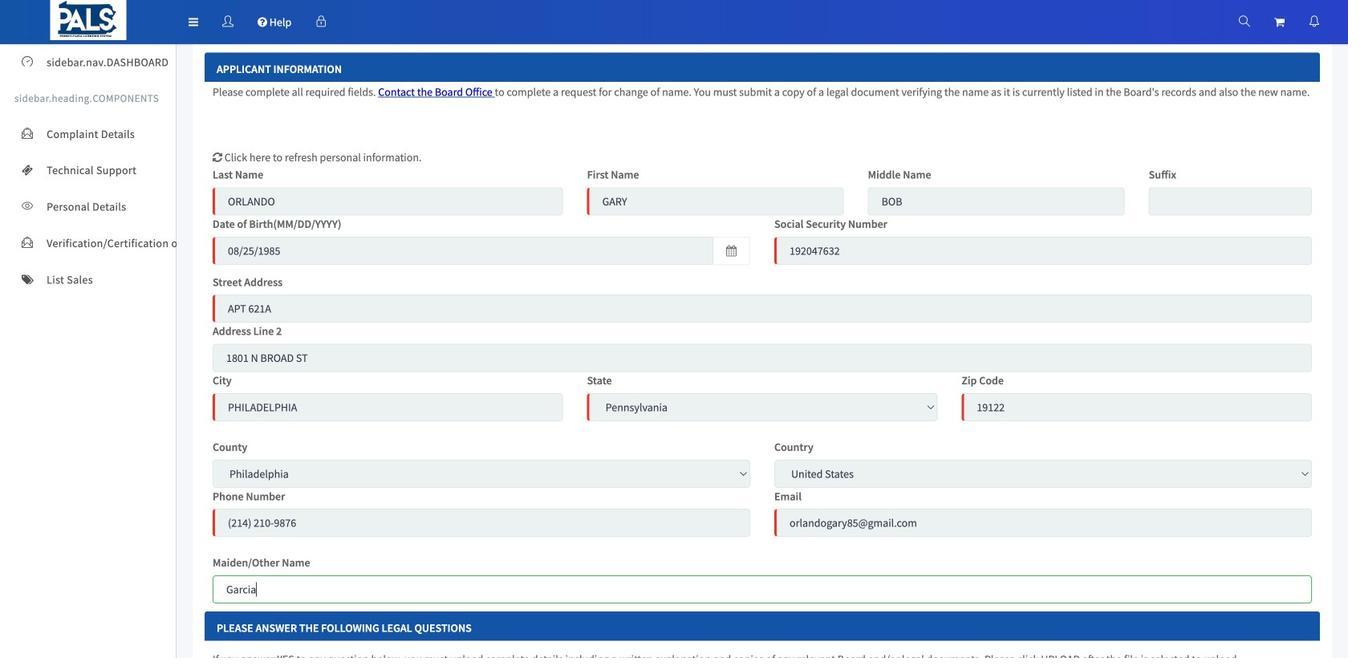 Task type: locate. For each thing, give the bounding box(es) containing it.
None text field
[[1149, 187, 1313, 216], [213, 344, 1313, 372], [1149, 187, 1313, 216], [213, 344, 1313, 372]]

Enter a date text field
[[213, 237, 714, 265]]

refresh image
[[213, 152, 222, 163]]

navigation
[[0, 0, 1349, 44]]

None text field
[[213, 187, 563, 216], [587, 187, 844, 216], [868, 187, 1125, 216], [775, 237, 1313, 265], [213, 295, 1313, 323], [213, 393, 563, 421], [962, 393, 1313, 421], [213, 576, 1313, 604], [213, 187, 563, 216], [587, 187, 844, 216], [868, 187, 1125, 216], [775, 237, 1313, 265], [213, 295, 1313, 323], [213, 393, 563, 421], [962, 393, 1313, 421], [213, 576, 1313, 604]]

None email field
[[775, 509, 1313, 537]]



Task type: vqa. For each thing, say whether or not it's contained in the screenshot.
'Enter a date' TEXT BOX
yes



Task type: describe. For each thing, give the bounding box(es) containing it.
app logo image
[[50, 0, 126, 40]]

(999) 999-9999 text field
[[213, 509, 751, 537]]



